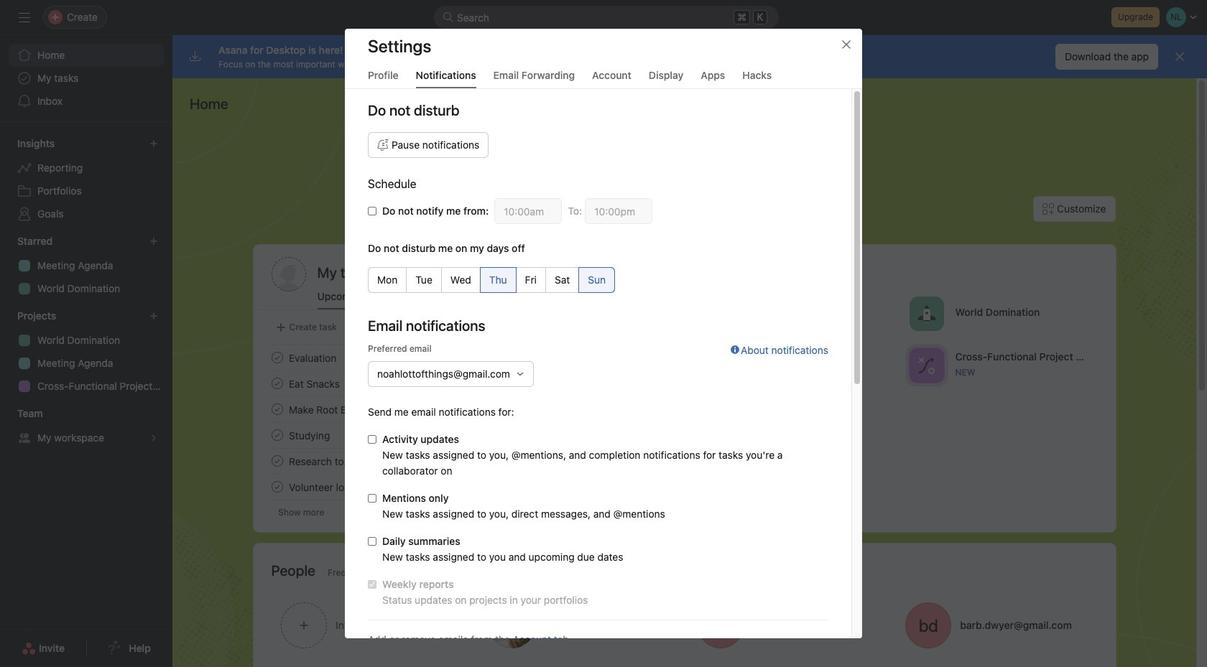 Task type: describe. For each thing, give the bounding box(es) containing it.
teams element
[[0, 401, 172, 453]]

rocket image
[[918, 305, 935, 322]]

global element
[[0, 35, 172, 121]]

prominent image
[[443, 11, 454, 23]]

projects element
[[0, 303, 172, 401]]

mark complete image for second mark complete checkbox
[[268, 401, 286, 418]]

1 mark complete checkbox from the top
[[268, 375, 286, 392]]

dismiss image
[[1174, 51, 1186, 63]]

mark complete image for third mark complete checkbox from the top
[[268, 427, 286, 444]]

2 mark complete checkbox from the top
[[268, 401, 286, 418]]



Task type: locate. For each thing, give the bounding box(es) containing it.
None checkbox
[[368, 207, 376, 216], [368, 537, 376, 546], [368, 581, 376, 589], [368, 207, 376, 216], [368, 537, 376, 546], [368, 581, 376, 589]]

4 mark complete checkbox from the top
[[268, 453, 286, 470]]

mark complete image for first mark complete checkbox from the bottom of the page
[[268, 479, 286, 496]]

hide sidebar image
[[19, 11, 30, 23]]

3 mark complete image from the top
[[268, 401, 286, 418]]

mark complete image for second mark complete checkbox from the bottom
[[268, 453, 286, 470]]

None text field
[[494, 198, 562, 224], [585, 198, 653, 224], [494, 198, 562, 224], [585, 198, 653, 224]]

4 mark complete image from the top
[[268, 427, 286, 444]]

3 mark complete checkbox from the top
[[268, 427, 286, 444]]

close image
[[841, 39, 852, 50]]

insights element
[[0, 131, 172, 228]]

1 mark complete image from the top
[[268, 453, 286, 470]]

Mark complete checkbox
[[268, 349, 286, 366]]

2 mark complete image from the top
[[268, 375, 286, 392]]

mark complete image
[[268, 349, 286, 366], [268, 375, 286, 392], [268, 401, 286, 418], [268, 427, 286, 444]]

1 vertical spatial mark complete image
[[268, 479, 286, 496]]

5 mark complete checkbox from the top
[[268, 479, 286, 496]]

mark complete image for first mark complete checkbox from the top of the page
[[268, 375, 286, 392]]

mark complete image
[[268, 453, 286, 470], [268, 479, 286, 496]]

line_and_symbols image
[[918, 357, 935, 374]]

starred element
[[0, 228, 172, 303]]

2 mark complete image from the top
[[268, 479, 286, 496]]

0 vertical spatial mark complete image
[[268, 453, 286, 470]]

Mark complete checkbox
[[268, 375, 286, 392], [268, 401, 286, 418], [268, 427, 286, 444], [268, 453, 286, 470], [268, 479, 286, 496]]

1 mark complete image from the top
[[268, 349, 286, 366]]

mark complete image for mark complete option
[[268, 349, 286, 366]]

add profile photo image
[[271, 257, 306, 292]]

None checkbox
[[368, 435, 376, 444], [368, 494, 376, 503], [368, 435, 376, 444], [368, 494, 376, 503]]



Task type: vqa. For each thing, say whether or not it's contained in the screenshot.
select due date image
no



